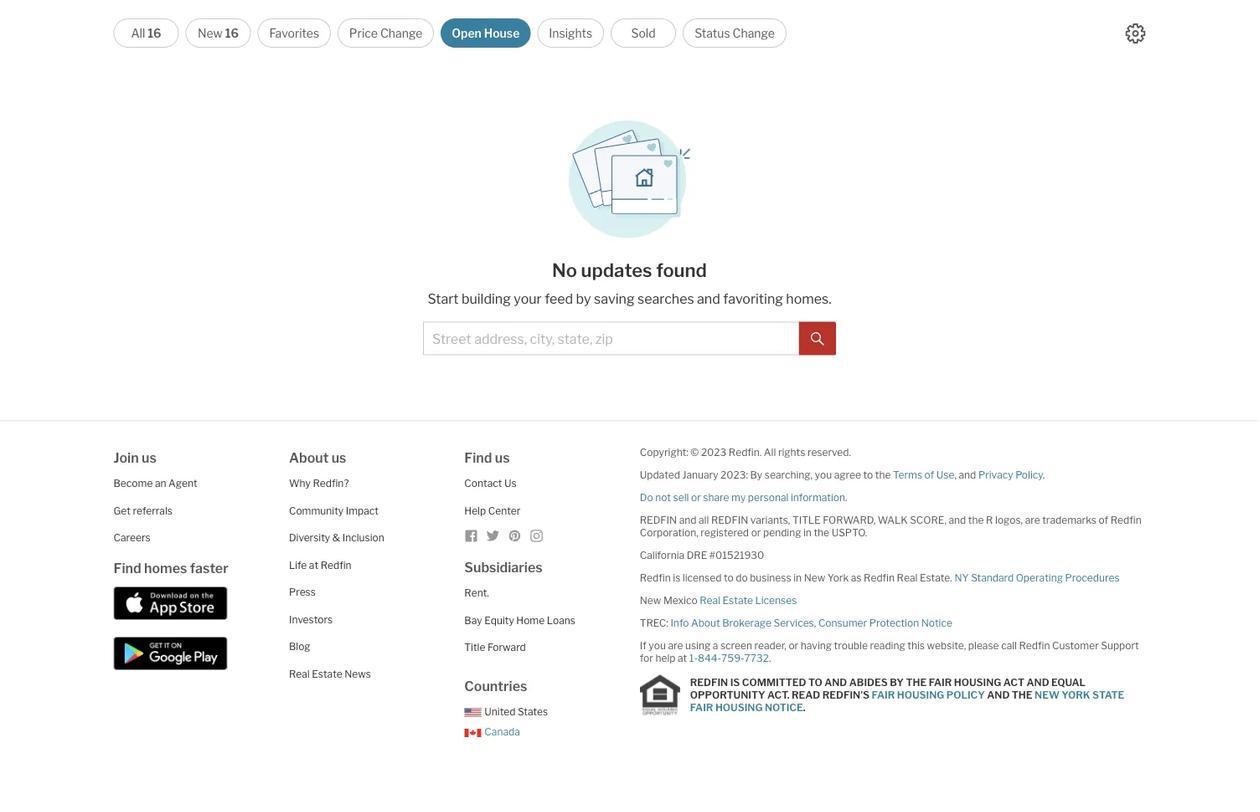 Task type: describe. For each thing, give the bounding box(es) containing it.
2023
[[701, 447, 726, 459]]

the inside redfin is committed to and abides by the fair housing act and equal opportunity act. read redfin's
[[906, 677, 927, 689]]

canada
[[484, 727, 520, 739]]

submit search image
[[811, 333, 824, 346]]

please
[[968, 640, 999, 653]]

help
[[464, 505, 486, 517]]

&
[[332, 532, 340, 545]]

corporation,
[[640, 527, 698, 539]]

diversity & inclusion
[[289, 532, 384, 545]]

january
[[682, 470, 718, 482]]

favoriting
[[723, 291, 783, 307]]

#01521930
[[709, 550, 764, 562]]

redfin is licensed to do business in new york as redfin real estate. ny standard operating procedures
[[640, 573, 1120, 585]]

1 horizontal spatial and
[[987, 689, 1010, 702]]

policy
[[1015, 470, 1043, 482]]

and right score,
[[949, 515, 966, 527]]

or inside redfin and all redfin variants, title forward, walk score, and the r logos, are trademarks of redfin corporation, registered or pending in the uspto.
[[751, 527, 761, 539]]

become
[[113, 478, 153, 490]]

2 horizontal spatial the
[[968, 515, 984, 527]]

careers
[[113, 532, 151, 545]]

0 vertical spatial at
[[309, 560, 318, 572]]

new
[[1035, 689, 1060, 702]]

as
[[851, 573, 862, 585]]

redfin instagram image
[[530, 530, 543, 543]]

bay equity home loans button
[[464, 615, 575, 627]]

housing inside new york state fair housing notice
[[715, 702, 763, 714]]

saving
[[594, 291, 635, 307]]

Street address, city, state, zip search field
[[423, 322, 799, 356]]

new for new mexico real estate licenses
[[640, 595, 661, 607]]

life at redfin button
[[289, 560, 351, 572]]

york
[[828, 573, 849, 585]]

new 16
[[198, 26, 239, 40]]

sell
[[673, 492, 689, 504]]

use
[[936, 470, 954, 482]]

info
[[670, 618, 689, 630]]

customer
[[1052, 640, 1099, 653]]

updated january 2023: by searching, you agree to the terms of use , and privacy policy .
[[640, 470, 1045, 482]]

by
[[890, 677, 904, 689]]

trec: info about brokerage services , consumer protection notice
[[640, 618, 952, 630]]

redfin right as
[[864, 573, 895, 585]]

start building your feed by saving searches and favoriting homes.
[[428, 291, 831, 307]]

using
[[685, 640, 711, 653]]

abides
[[849, 677, 888, 689]]

states
[[518, 706, 548, 718]]

759-
[[721, 653, 744, 665]]

us for about us
[[331, 450, 346, 467]]

2 horizontal spatial real
[[897, 573, 918, 585]]

inclusion
[[342, 532, 384, 545]]

a
[[713, 640, 718, 653]]

act
[[1003, 677, 1024, 689]]

fair housing policy link
[[872, 689, 985, 702]]

score,
[[910, 515, 947, 527]]

searching,
[[765, 470, 813, 482]]

0 horizontal spatial about
[[289, 450, 329, 467]]

1 vertical spatial fair
[[872, 689, 895, 702]]

Price Change radio
[[338, 18, 434, 48]]

contact us
[[464, 478, 517, 490]]

16 for new 16
[[225, 26, 239, 40]]

0 vertical spatial to
[[863, 470, 873, 482]]

state
[[1092, 689, 1124, 702]]

equal housing opportunity image
[[640, 676, 680, 716]]

All radio
[[113, 18, 179, 48]]

. down read on the right bottom of the page
[[803, 702, 806, 714]]

life
[[289, 560, 307, 572]]

us for join us
[[142, 450, 156, 467]]

mexico
[[663, 595, 698, 607]]

of inside redfin and all redfin variants, title forward, walk score, and the r logos, are trademarks of redfin corporation, registered or pending in the uspto.
[[1099, 515, 1108, 527]]

find for find us
[[464, 450, 492, 467]]

1 vertical spatial new
[[804, 573, 825, 585]]

agent
[[168, 478, 197, 490]]

0 horizontal spatial and
[[824, 677, 847, 689]]

join
[[113, 450, 139, 467]]

status change
[[695, 26, 775, 40]]

equity
[[484, 615, 514, 627]]

or inside if you are using a screen reader, or having trouble reading this website, please call redfin customer support for help at
[[789, 640, 799, 653]]

consumer
[[818, 618, 867, 630]]

countries
[[464, 679, 527, 695]]

redfin twitter image
[[486, 530, 500, 543]]

updates
[[581, 259, 652, 281]]

press
[[289, 587, 316, 599]]

about us
[[289, 450, 346, 467]]

844-
[[698, 653, 721, 665]]

1 horizontal spatial the
[[875, 470, 891, 482]]

and left all
[[679, 515, 697, 527]]

change for price change
[[380, 26, 422, 40]]

terms of use link
[[893, 470, 954, 482]]

uspto.
[[832, 527, 867, 539]]

searches
[[637, 291, 694, 307]]

help center
[[464, 505, 520, 517]]

services
[[774, 618, 814, 630]]

careers button
[[113, 532, 151, 545]]

us for find us
[[495, 450, 510, 467]]

new york state fair housing notice link
[[690, 689, 1124, 714]]

sold
[[631, 26, 656, 40]]

life at redfin
[[289, 560, 351, 572]]

redfin left "is" at the bottom right of page
[[640, 573, 671, 585]]

pending
[[763, 527, 801, 539]]

. down reader,
[[769, 653, 771, 665]]

price
[[349, 26, 378, 40]]

info about brokerage services link
[[670, 618, 814, 630]]

1-
[[689, 653, 698, 665]]

0 horizontal spatial ,
[[814, 618, 816, 630]]

trouble
[[834, 640, 868, 653]]

dre
[[687, 550, 707, 562]]

having
[[801, 640, 832, 653]]

new for new 16
[[198, 26, 223, 40]]

to
[[808, 677, 822, 689]]

redfin up registered
[[711, 515, 748, 527]]

title forward
[[464, 642, 526, 654]]

option group containing all
[[113, 18, 787, 48]]

r
[[986, 515, 993, 527]]

1-844-759-7732 .
[[689, 653, 771, 665]]

why
[[289, 478, 311, 490]]

are inside redfin and all redfin variants, title forward, walk score, and the r logos, are trademarks of redfin corporation, registered or pending in the uspto.
[[1025, 515, 1040, 527]]

redfin and all redfin variants, title forward, walk score, and the r logos, are trademarks of redfin corporation, registered or pending in the uspto.
[[640, 515, 1141, 539]]

redfin?
[[313, 478, 349, 490]]

0 vertical spatial or
[[691, 492, 701, 504]]

subsidiaries
[[464, 560, 543, 576]]

0 horizontal spatial the
[[814, 527, 829, 539]]

at inside if you are using a screen reader, or having trouble reading this website, please call redfin customer support for help at
[[678, 653, 687, 665]]

homes.
[[786, 291, 831, 307]]

rent.
[[464, 588, 489, 600]]

get
[[113, 505, 131, 517]]

help center button
[[464, 505, 520, 517]]

rent. button
[[464, 588, 489, 600]]

download the redfin app from the google play store image
[[113, 637, 227, 671]]

insights
[[549, 26, 592, 40]]

us flag image
[[464, 709, 481, 717]]

notice
[[921, 618, 952, 630]]



Task type: vqa. For each thing, say whether or not it's contained in the screenshot.
more
no



Task type: locate. For each thing, give the bounding box(es) containing it.
estate left news
[[312, 668, 342, 681]]

0 horizontal spatial are
[[668, 640, 683, 653]]

1 horizontal spatial at
[[678, 653, 687, 665]]

0 vertical spatial the
[[906, 677, 927, 689]]

privacy policy link
[[978, 470, 1043, 482]]

housing inside redfin is committed to and abides by the fair housing act and equal opportunity act. read redfin's
[[954, 677, 1001, 689]]

canadian flag image
[[464, 729, 481, 738]]

fair down by
[[872, 689, 895, 702]]

0 horizontal spatial real
[[289, 668, 310, 681]]

reserved.
[[808, 447, 851, 459]]

in
[[803, 527, 812, 539], [793, 573, 802, 585]]

0 horizontal spatial to
[[724, 573, 734, 585]]

center
[[488, 505, 520, 517]]

0 horizontal spatial at
[[309, 560, 318, 572]]

0 vertical spatial in
[[803, 527, 812, 539]]

3 us from the left
[[495, 450, 510, 467]]

york
[[1062, 689, 1090, 702]]

real
[[897, 573, 918, 585], [700, 595, 720, 607], [289, 668, 310, 681]]

1 vertical spatial at
[[678, 653, 687, 665]]

fair up fair housing policy link
[[929, 677, 952, 689]]

ny
[[954, 573, 969, 585]]

change for status change
[[733, 26, 775, 40]]

united
[[484, 706, 515, 718]]

why redfin? button
[[289, 478, 349, 490]]

2 horizontal spatial and
[[1027, 677, 1049, 689]]

redfin's
[[822, 689, 870, 702]]

Favorites radio
[[258, 18, 331, 48]]

in down title
[[803, 527, 812, 539]]

0 vertical spatial are
[[1025, 515, 1040, 527]]

redfin right trademarks
[[1111, 515, 1141, 527]]

0 horizontal spatial or
[[691, 492, 701, 504]]

2 vertical spatial new
[[640, 595, 661, 607]]

change right 'status'
[[733, 26, 775, 40]]

diversity
[[289, 532, 330, 545]]

the down act
[[1012, 689, 1033, 702]]

redfin up opportunity
[[690, 677, 728, 689]]

0 vertical spatial estate
[[723, 595, 753, 607]]

redfin inside if you are using a screen reader, or having trouble reading this website, please call redfin customer support for help at
[[1019, 640, 1050, 653]]

are right logos, at the right of the page
[[1025, 515, 1040, 527]]

estate down do
[[723, 595, 753, 607]]

download the redfin app on the apple app store image
[[113, 587, 227, 621]]

redfin down & on the bottom left of page
[[321, 560, 351, 572]]

at left 1-
[[678, 653, 687, 665]]

1 horizontal spatial are
[[1025, 515, 1040, 527]]

about up the why
[[289, 450, 329, 467]]

privacy
[[978, 470, 1013, 482]]

1 vertical spatial in
[[793, 573, 802, 585]]

rights
[[778, 447, 805, 459]]

redfin right the call
[[1019, 640, 1050, 653]]

united states
[[484, 706, 548, 718]]

redfin inside redfin and all redfin variants, title forward, walk score, and the r logos, are trademarks of redfin corporation, registered or pending in the uspto.
[[1111, 515, 1141, 527]]

redfin inside redfin is committed to and abides by the fair housing act and equal opportunity act. read redfin's
[[690, 677, 728, 689]]

updated
[[640, 470, 680, 482]]

0 vertical spatial you
[[815, 470, 832, 482]]

0 vertical spatial of
[[925, 470, 934, 482]]

fair inside redfin is committed to and abides by the fair housing act and equal opportunity act. read redfin's
[[929, 677, 952, 689]]

is
[[673, 573, 680, 585]]

to right agree at the right of the page
[[863, 470, 873, 482]]

0 vertical spatial fair
[[929, 677, 952, 689]]

1 horizontal spatial estate
[[723, 595, 753, 607]]

fair
[[929, 677, 952, 689], [872, 689, 895, 702], [690, 702, 713, 714]]

you right if
[[649, 640, 666, 653]]

2 horizontal spatial fair
[[929, 677, 952, 689]]

and
[[697, 291, 720, 307], [959, 470, 976, 482], [679, 515, 697, 527], [949, 515, 966, 527]]

2 16 from the left
[[225, 26, 239, 40]]

or right sell
[[691, 492, 701, 504]]

and down found
[[697, 291, 720, 307]]

licensed
[[683, 573, 722, 585]]

1 horizontal spatial in
[[803, 527, 812, 539]]

1 horizontal spatial of
[[1099, 515, 1108, 527]]

2 vertical spatial fair
[[690, 702, 713, 714]]

1 horizontal spatial about
[[691, 618, 720, 630]]

about up using
[[691, 618, 720, 630]]

open
[[452, 26, 482, 40]]

housing down opportunity
[[715, 702, 763, 714]]

new
[[198, 26, 223, 40], [804, 573, 825, 585], [640, 595, 661, 607]]

screen
[[720, 640, 752, 653]]

16 for all 16
[[148, 26, 161, 40]]

Status Change radio
[[683, 18, 787, 48]]

0 vertical spatial ,
[[954, 470, 957, 482]]

0 vertical spatial find
[[464, 450, 492, 467]]

to left do
[[724, 573, 734, 585]]

information
[[791, 492, 845, 504]]

reader,
[[754, 640, 786, 653]]

get referrals
[[113, 505, 173, 517]]

1 vertical spatial all
[[764, 447, 776, 459]]

us right join in the bottom left of the page
[[142, 450, 156, 467]]

faster
[[190, 560, 228, 577]]

1 horizontal spatial 16
[[225, 26, 239, 40]]

1 horizontal spatial the
[[1012, 689, 1033, 702]]

status
[[695, 26, 730, 40]]

real down blog button on the left bottom
[[289, 668, 310, 681]]

, up having
[[814, 618, 816, 630]]

homes
[[144, 560, 187, 577]]

redfin for is
[[690, 677, 728, 689]]

of left use
[[925, 470, 934, 482]]

2 change from the left
[[733, 26, 775, 40]]

policy
[[946, 689, 985, 702]]

real estate licenses link
[[700, 595, 797, 607]]

all left new radio
[[131, 26, 145, 40]]

real down licensed
[[700, 595, 720, 607]]

and right use
[[959, 470, 976, 482]]

Open House radio
[[441, 18, 531, 48]]

new left york
[[804, 573, 825, 585]]

new york state fair housing notice
[[690, 689, 1124, 714]]

1 horizontal spatial ,
[[954, 470, 957, 482]]

16 left favorites on the left top of page
[[225, 26, 239, 40]]

become an agent
[[113, 478, 197, 490]]

1 vertical spatial estate
[[312, 668, 342, 681]]

redfin facebook image
[[464, 530, 478, 543]]

Insights radio
[[537, 18, 604, 48]]

or down the services
[[789, 640, 799, 653]]

1 horizontal spatial or
[[751, 527, 761, 539]]

you up the information
[[815, 470, 832, 482]]

2 us from the left
[[331, 450, 346, 467]]

1 horizontal spatial to
[[863, 470, 873, 482]]

real estate news button
[[289, 668, 371, 681]]

0 horizontal spatial housing
[[715, 702, 763, 714]]

2 horizontal spatial us
[[495, 450, 510, 467]]

1 vertical spatial or
[[751, 527, 761, 539]]

0 horizontal spatial us
[[142, 450, 156, 467]]

1 horizontal spatial real
[[700, 595, 720, 607]]

at
[[309, 560, 318, 572], [678, 653, 687, 665]]

New radio
[[186, 18, 251, 48]]

1 horizontal spatial change
[[733, 26, 775, 40]]

0 vertical spatial about
[[289, 450, 329, 467]]

us
[[142, 450, 156, 467], [331, 450, 346, 467], [495, 450, 510, 467]]

. down agree at the right of the page
[[845, 492, 847, 504]]

news
[[344, 668, 371, 681]]

open house
[[452, 26, 520, 40]]

you inside if you are using a screen reader, or having trouble reading this website, please call redfin customer support for help at
[[649, 640, 666, 653]]

fair down opportunity
[[690, 702, 713, 714]]

found
[[656, 259, 707, 281]]

1 change from the left
[[380, 26, 422, 40]]

and down act
[[987, 689, 1010, 702]]

1 horizontal spatial new
[[640, 595, 661, 607]]

, left privacy
[[954, 470, 957, 482]]

press button
[[289, 587, 316, 599]]

find down careers
[[113, 560, 141, 577]]

change right price
[[380, 26, 422, 40]]

7732
[[744, 653, 769, 665]]

new inside new radio
[[198, 26, 223, 40]]

16 inside new radio
[[225, 26, 239, 40]]

fair inside new york state fair housing notice
[[690, 702, 713, 714]]

.
[[1043, 470, 1045, 482], [845, 492, 847, 504], [769, 653, 771, 665], [803, 702, 806, 714]]

1 vertical spatial of
[[1099, 515, 1108, 527]]

support
[[1101, 640, 1139, 653]]

or down variants,
[[751, 527, 761, 539]]

16
[[148, 26, 161, 40], [225, 26, 239, 40]]

redfin up corporation,
[[640, 515, 677, 527]]

the down title
[[814, 527, 829, 539]]

all left rights at the right bottom of page
[[764, 447, 776, 459]]

are up help
[[668, 640, 683, 653]]

0 horizontal spatial the
[[906, 677, 927, 689]]

0 horizontal spatial find
[[113, 560, 141, 577]]

procedures
[[1065, 573, 1120, 585]]

0 horizontal spatial fair
[[690, 702, 713, 714]]

by
[[576, 291, 591, 307]]

for
[[640, 653, 653, 665]]

2 horizontal spatial or
[[789, 640, 799, 653]]

1-844-759-7732 link
[[689, 653, 769, 665]]

housing up policy
[[954, 677, 1001, 689]]

to
[[863, 470, 873, 482], [724, 573, 734, 585]]

all
[[131, 26, 145, 40], [764, 447, 776, 459]]

0 vertical spatial real
[[897, 573, 918, 585]]

the up fair housing policy link
[[906, 677, 927, 689]]

1 vertical spatial real
[[700, 595, 720, 607]]

1 vertical spatial ,
[[814, 618, 816, 630]]

the left terms in the bottom of the page
[[875, 470, 891, 482]]

an
[[155, 478, 166, 490]]

trademarks
[[1042, 515, 1097, 527]]

16 left new radio
[[148, 26, 161, 40]]

find us
[[464, 450, 510, 467]]

no
[[552, 259, 577, 281]]

referrals
[[133, 505, 173, 517]]

find for find homes faster
[[113, 560, 141, 577]]

2023:
[[720, 470, 748, 482]]

0 horizontal spatial you
[[649, 640, 666, 653]]

option group
[[113, 18, 787, 48]]

change inside radio
[[380, 26, 422, 40]]

. right privacy
[[1043, 470, 1045, 482]]

us up us
[[495, 450, 510, 467]]

california dre #01521930
[[640, 550, 764, 562]]

1 horizontal spatial all
[[764, 447, 776, 459]]

find up contact at the left bottom of page
[[464, 450, 492, 467]]

copyright:
[[640, 447, 688, 459]]

title forward button
[[464, 642, 526, 654]]

change inside radio
[[733, 26, 775, 40]]

0 vertical spatial new
[[198, 26, 223, 40]]

0 horizontal spatial change
[[380, 26, 422, 40]]

price change
[[349, 26, 422, 40]]

community impact button
[[289, 505, 379, 517]]

Sold radio
[[611, 18, 676, 48]]

this
[[907, 640, 925, 653]]

1 horizontal spatial find
[[464, 450, 492, 467]]

help
[[655, 653, 676, 665]]

1 vertical spatial you
[[649, 640, 666, 653]]

contact
[[464, 478, 502, 490]]

new right "all" option
[[198, 26, 223, 40]]

in inside redfin and all redfin variants, title forward, walk score, and the r logos, are trademarks of redfin corporation, registered or pending in the uspto.
[[803, 527, 812, 539]]

real left estate.
[[897, 573, 918, 585]]

at right life
[[309, 560, 318, 572]]

licenses
[[755, 595, 797, 607]]

1 vertical spatial to
[[724, 573, 734, 585]]

and up new
[[1027, 677, 1049, 689]]

0 horizontal spatial 16
[[148, 26, 161, 40]]

16 inside "all" option
[[148, 26, 161, 40]]

notice
[[765, 702, 803, 714]]

1 vertical spatial the
[[1012, 689, 1033, 702]]

1 vertical spatial housing
[[897, 689, 944, 702]]

all inside option
[[131, 26, 145, 40]]

1 horizontal spatial fair
[[872, 689, 895, 702]]

1 horizontal spatial housing
[[897, 689, 944, 702]]

0 horizontal spatial all
[[131, 26, 145, 40]]

new up trec:
[[640, 595, 661, 607]]

home
[[516, 615, 545, 627]]

1 vertical spatial find
[[113, 560, 141, 577]]

1 horizontal spatial you
[[815, 470, 832, 482]]

1 us from the left
[[142, 450, 156, 467]]

in right the "business"
[[793, 573, 802, 585]]

0 horizontal spatial estate
[[312, 668, 342, 681]]

2 horizontal spatial new
[[804, 573, 825, 585]]

terms
[[893, 470, 922, 482]]

the left r
[[968, 515, 984, 527]]

blog button
[[289, 641, 310, 653]]

1 horizontal spatial us
[[331, 450, 346, 467]]

1 vertical spatial about
[[691, 618, 720, 630]]

of right trademarks
[[1099, 515, 1108, 527]]

housing down by
[[897, 689, 944, 702]]

why redfin?
[[289, 478, 349, 490]]

0 horizontal spatial in
[[793, 573, 802, 585]]

impact
[[346, 505, 379, 517]]

2 vertical spatial real
[[289, 668, 310, 681]]

1 vertical spatial are
[[668, 640, 683, 653]]

2 vertical spatial or
[[789, 640, 799, 653]]

and up redfin's
[[824, 677, 847, 689]]

0 horizontal spatial new
[[198, 26, 223, 40]]

redfin pinterest image
[[508, 530, 521, 543]]

0 horizontal spatial of
[[925, 470, 934, 482]]

0 vertical spatial housing
[[954, 677, 1001, 689]]

no updates found
[[552, 259, 707, 281]]

2 horizontal spatial housing
[[954, 677, 1001, 689]]

of
[[925, 470, 934, 482], [1099, 515, 1108, 527]]

redfin for and
[[640, 515, 677, 527]]

are inside if you are using a screen reader, or having trouble reading this website, please call redfin customer support for help at
[[668, 640, 683, 653]]

0 vertical spatial all
[[131, 26, 145, 40]]

us up "redfin?"
[[331, 450, 346, 467]]

1 16 from the left
[[148, 26, 161, 40]]

2 vertical spatial housing
[[715, 702, 763, 714]]



